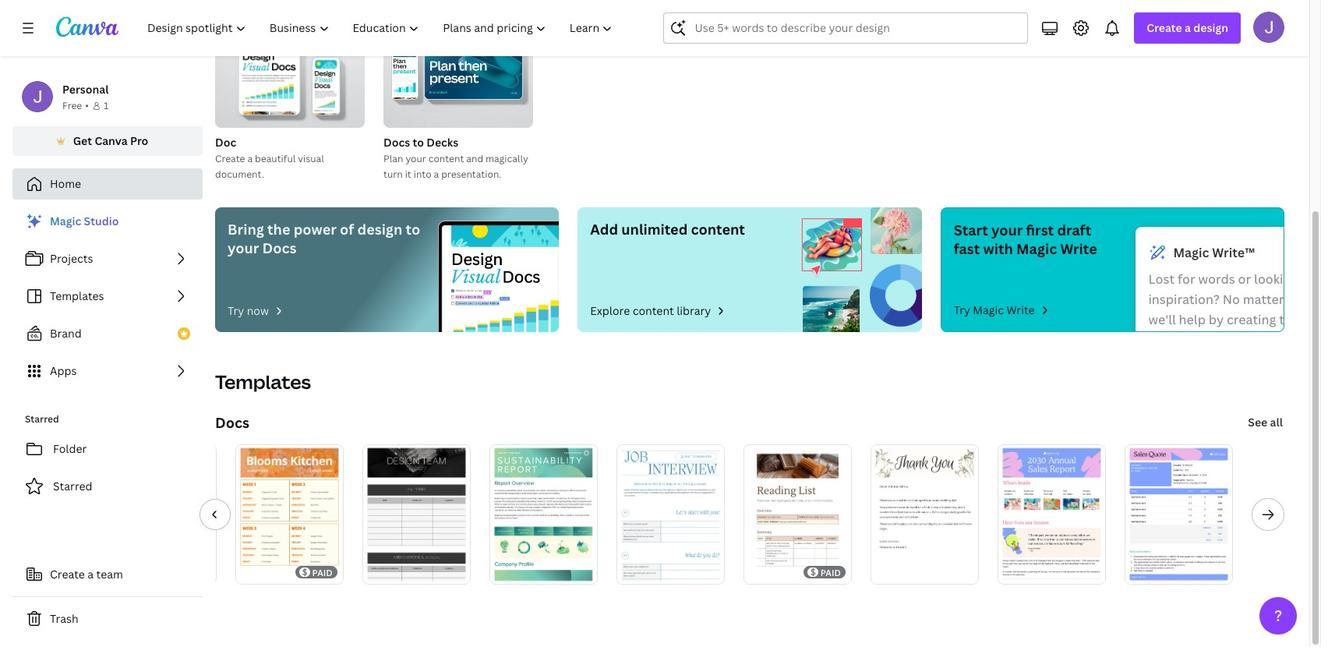 Task type: describe. For each thing, give the bounding box(es) containing it.
free •
[[62, 99, 89, 112]]

team
[[96, 567, 123, 582]]

a inside the docs to decks plan your content and magically turn it into a presentation.
[[434, 168, 439, 181]]

try magic write
[[954, 302, 1035, 317]]

the
[[267, 220, 290, 239]]

magic write™
[[1174, 244, 1255, 261]]

2 horizontal spatial content
[[691, 220, 745, 239]]

bring the power of design to your docs
[[228, 220, 420, 257]]

of
[[340, 220, 354, 239]]

apps
[[50, 363, 77, 378]]

plan
[[384, 152, 403, 165]]

magically
[[486, 152, 528, 165]]

studio
[[84, 214, 119, 228]]

•
[[85, 99, 89, 112]]

docs to decks group
[[384, 16, 533, 182]]

starred inside button
[[53, 479, 92, 493]]

1 paid from the left
[[312, 566, 333, 578]]

create a team button
[[12, 559, 203, 590]]

see
[[1248, 415, 1268, 430]]

list containing magic studio
[[12, 206, 203, 387]]

templates link
[[12, 281, 203, 312]]

docs link
[[215, 413, 249, 432]]

words
[[1199, 271, 1235, 288]]

and
[[466, 152, 483, 165]]

get
[[73, 133, 92, 148]]

magic inside list
[[50, 214, 81, 228]]

2 for from the left
[[1301, 271, 1319, 288]]

projects
[[50, 251, 93, 266]]

fast
[[954, 239, 980, 258]]

first
[[1026, 221, 1054, 239]]

it
[[405, 168, 411, 181]]

1 for from the left
[[1178, 271, 1196, 288]]

magic up words
[[1174, 244, 1209, 261]]

write inside start your first draft fast with magic write
[[1061, 239, 1097, 258]]

starred button
[[12, 471, 203, 502]]

visual
[[298, 152, 324, 165]]

explore
[[590, 303, 630, 318]]

power
[[294, 220, 337, 239]]

docs to decks plan your content and magically turn it into a presentation.
[[384, 135, 528, 181]]

now
[[247, 303, 269, 318]]

explore content library
[[590, 303, 711, 318]]

a inside doc create a beautiful visual document.
[[247, 152, 253, 165]]

document.
[[215, 168, 264, 181]]

looking
[[1254, 271, 1298, 288]]

brand link
[[12, 318, 203, 349]]

brand
[[50, 326, 82, 341]]

create for create a team
[[50, 567, 85, 582]]

library
[[677, 303, 711, 318]]

try for start your first draft fast with magic write
[[954, 302, 971, 317]]



Task type: vqa. For each thing, say whether or not it's contained in the screenshot.
Items in The Executive Drag Queen Collection 30 Items
no



Task type: locate. For each thing, give the bounding box(es) containing it.
presentation.
[[441, 168, 502, 181]]

docs for docs
[[215, 413, 249, 432]]

turn
[[384, 168, 403, 181]]

docs inside bring the power of design to your docs
[[262, 239, 297, 257]]

2 paid from the left
[[821, 566, 841, 578]]

docs
[[384, 135, 410, 150], [262, 239, 297, 257], [215, 413, 249, 432]]

2 vertical spatial content
[[633, 303, 674, 318]]

your
[[406, 152, 426, 165], [992, 221, 1023, 239], [228, 239, 259, 257]]

to
[[413, 135, 424, 150], [406, 220, 420, 239]]

content down decks
[[429, 152, 464, 165]]

design inside create a design dropdown button
[[1194, 20, 1229, 35]]

create for create a design
[[1147, 20, 1182, 35]]

0 horizontal spatial for
[[1178, 271, 1196, 288]]

create a design button
[[1135, 12, 1241, 44]]

2 vertical spatial docs
[[215, 413, 249, 432]]

jacob simon image
[[1254, 12, 1285, 43]]

0 horizontal spatial docs
[[215, 413, 249, 432]]

get canva pro
[[73, 133, 148, 148]]

all
[[1270, 415, 1283, 430]]

pro
[[130, 133, 148, 148]]

docs inside the docs to decks plan your content and magically turn it into a presentation.
[[384, 135, 410, 150]]

1 horizontal spatial your
[[406, 152, 426, 165]]

magic right "with" in the right top of the page
[[1017, 239, 1057, 258]]

beautiful
[[255, 152, 296, 165]]

unlimited
[[622, 220, 688, 239]]

2 horizontal spatial your
[[992, 221, 1023, 239]]

magic down "with" in the right top of the page
[[973, 302, 1004, 317]]

for right looking
[[1301, 271, 1319, 288]]

try down fast
[[954, 302, 971, 317]]

2 horizontal spatial docs
[[384, 135, 410, 150]]

try left "now"
[[228, 303, 244, 318]]

1 horizontal spatial content
[[633, 303, 674, 318]]

draft
[[1057, 221, 1092, 239]]

projects link
[[12, 243, 203, 274]]

get canva pro button
[[12, 126, 203, 156]]

templates
[[50, 288, 104, 303], [215, 369, 311, 394]]

folder button
[[12, 433, 203, 465]]

1 vertical spatial templates
[[215, 369, 311, 394]]

Search search field
[[695, 13, 997, 43]]

1 horizontal spatial design
[[1194, 20, 1229, 35]]

bring
[[228, 220, 264, 239]]

create inside doc create a beautiful visual document.
[[215, 152, 245, 165]]

content inside the docs to decks plan your content and magically turn it into a presentation.
[[429, 152, 464, 165]]

write down "with" in the right top of the page
[[1007, 302, 1035, 317]]

design inside bring the power of design to your docs
[[357, 220, 403, 239]]

doc group
[[215, 16, 365, 182]]

0 horizontal spatial design
[[357, 220, 403, 239]]

0 horizontal spatial write
[[1007, 302, 1035, 317]]

your inside the docs to decks plan your content and magically turn it into a presentation.
[[406, 152, 426, 165]]

home
[[50, 176, 81, 191]]

docs for docs to decks plan your content and magically turn it into a presentation.
[[384, 135, 410, 150]]

1 vertical spatial write
[[1007, 302, 1035, 317]]

canva
[[95, 133, 128, 148]]

0 vertical spatial write
[[1061, 239, 1097, 258]]

group
[[215, 16, 365, 128]]

personal
[[62, 82, 109, 97]]

folder
[[53, 441, 87, 456]]

magic studio link
[[12, 206, 203, 237]]

trash
[[50, 611, 78, 626]]

templates inside list
[[50, 288, 104, 303]]

create inside dropdown button
[[1147, 20, 1182, 35]]

lost
[[1149, 271, 1175, 288]]

doc
[[215, 135, 236, 150]]

list
[[12, 206, 203, 387]]

top level navigation element
[[137, 12, 626, 44]]

0 horizontal spatial try
[[228, 303, 244, 318]]

1 vertical spatial content
[[691, 220, 745, 239]]

your inside start your first draft fast with magic write
[[992, 221, 1023, 239]]

1 horizontal spatial try
[[954, 302, 971, 317]]

None search field
[[664, 12, 1029, 44]]

new
[[394, 22, 414, 34]]

to down it
[[406, 220, 420, 239]]

0 vertical spatial docs
[[384, 135, 410, 150]]

0 horizontal spatial templates
[[50, 288, 104, 303]]

0 vertical spatial content
[[429, 152, 464, 165]]

your up into
[[406, 152, 426, 165]]

0 vertical spatial templates
[[50, 288, 104, 303]]

starred
[[25, 412, 59, 426], [53, 479, 92, 493]]

starred down folder
[[53, 479, 92, 493]]

write
[[1061, 239, 1097, 258], [1007, 302, 1035, 317]]

templates down the projects
[[50, 288, 104, 303]]

2 horizontal spatial create
[[1147, 20, 1182, 35]]

to inside the docs to decks plan your content and magically turn it into a presentation.
[[413, 135, 424, 150]]

magic
[[50, 214, 81, 228], [1017, 239, 1057, 258], [1174, 244, 1209, 261], [973, 302, 1004, 317]]

your left the first
[[992, 221, 1023, 239]]

0 horizontal spatial content
[[429, 152, 464, 165]]

decks
[[427, 135, 459, 150]]

1 horizontal spatial write
[[1061, 239, 1097, 258]]

0 horizontal spatial paid
[[312, 566, 333, 578]]

magic inside start your first draft fast with magic write
[[1017, 239, 1057, 258]]

add
[[590, 220, 618, 239]]

1 horizontal spatial docs
[[262, 239, 297, 257]]

a inside dropdown button
[[1185, 20, 1191, 35]]

1 horizontal spatial create
[[215, 152, 245, 165]]

free
[[62, 99, 82, 112]]

a
[[1185, 20, 1191, 35], [247, 152, 253, 165], [434, 168, 439, 181], [88, 567, 94, 582]]

2 vertical spatial create
[[50, 567, 85, 582]]

1 horizontal spatial paid
[[821, 566, 841, 578]]

try now
[[228, 303, 269, 318]]

0 horizontal spatial your
[[228, 239, 259, 257]]

0 vertical spatial to
[[413, 135, 424, 150]]

magic studio
[[50, 214, 119, 228]]

write right the first
[[1061, 239, 1097, 258]]

create inside button
[[50, 567, 85, 582]]

0 vertical spatial design
[[1194, 20, 1229, 35]]

trash link
[[12, 603, 203, 635]]

see all link
[[1247, 407, 1285, 438]]

to left decks
[[413, 135, 424, 150]]

starred up folder
[[25, 412, 59, 426]]

1 vertical spatial starred
[[53, 479, 92, 493]]

doc create a beautiful visual document.
[[215, 135, 324, 181]]

apps link
[[12, 355, 203, 387]]

content left library
[[633, 303, 674, 318]]

magic left studio
[[50, 214, 81, 228]]

create a team
[[50, 567, 123, 582]]

a inside button
[[88, 567, 94, 582]]

1 vertical spatial create
[[215, 152, 245, 165]]

1 vertical spatial docs
[[262, 239, 297, 257]]

to inside bring the power of design to your docs
[[406, 220, 420, 239]]

create
[[1147, 20, 1182, 35], [215, 152, 245, 165], [50, 567, 85, 582]]

your left the
[[228, 239, 259, 257]]

your inside bring the power of design to your docs
[[228, 239, 259, 257]]

try
[[954, 302, 971, 317], [228, 303, 244, 318]]

starred link
[[12, 471, 203, 502]]

folder link
[[12, 433, 203, 465]]

with
[[983, 239, 1013, 258]]

home link
[[12, 168, 203, 200]]

design right of
[[357, 220, 403, 239]]

1 horizontal spatial templates
[[215, 369, 311, 394]]

1 vertical spatial to
[[406, 220, 420, 239]]

for right lost
[[1178, 271, 1196, 288]]

0 vertical spatial starred
[[25, 412, 59, 426]]

lost for words or looking for 
[[1149, 271, 1321, 450]]

content right the unlimited
[[691, 220, 745, 239]]

content
[[429, 152, 464, 165], [691, 220, 745, 239], [633, 303, 674, 318]]

1 vertical spatial design
[[357, 220, 403, 239]]

0 vertical spatial create
[[1147, 20, 1182, 35]]

start
[[954, 221, 988, 239]]

add unlimited content
[[590, 220, 745, 239]]

start your first draft fast with magic write
[[954, 221, 1097, 258]]

0 horizontal spatial create
[[50, 567, 85, 582]]

templates up "docs" link
[[215, 369, 311, 394]]

into
[[414, 168, 432, 181]]

create a design
[[1147, 20, 1229, 35]]

for
[[1178, 271, 1196, 288], [1301, 271, 1319, 288]]

write™
[[1212, 244, 1255, 261]]

try for bring the power of design to your docs
[[228, 303, 244, 318]]

1 horizontal spatial for
[[1301, 271, 1319, 288]]

1
[[104, 99, 109, 112]]

design
[[1194, 20, 1229, 35], [357, 220, 403, 239]]

paid
[[312, 566, 333, 578], [821, 566, 841, 578]]

see all
[[1248, 415, 1283, 430]]

or
[[1238, 271, 1251, 288]]

design left jacob simon icon
[[1194, 20, 1229, 35]]



